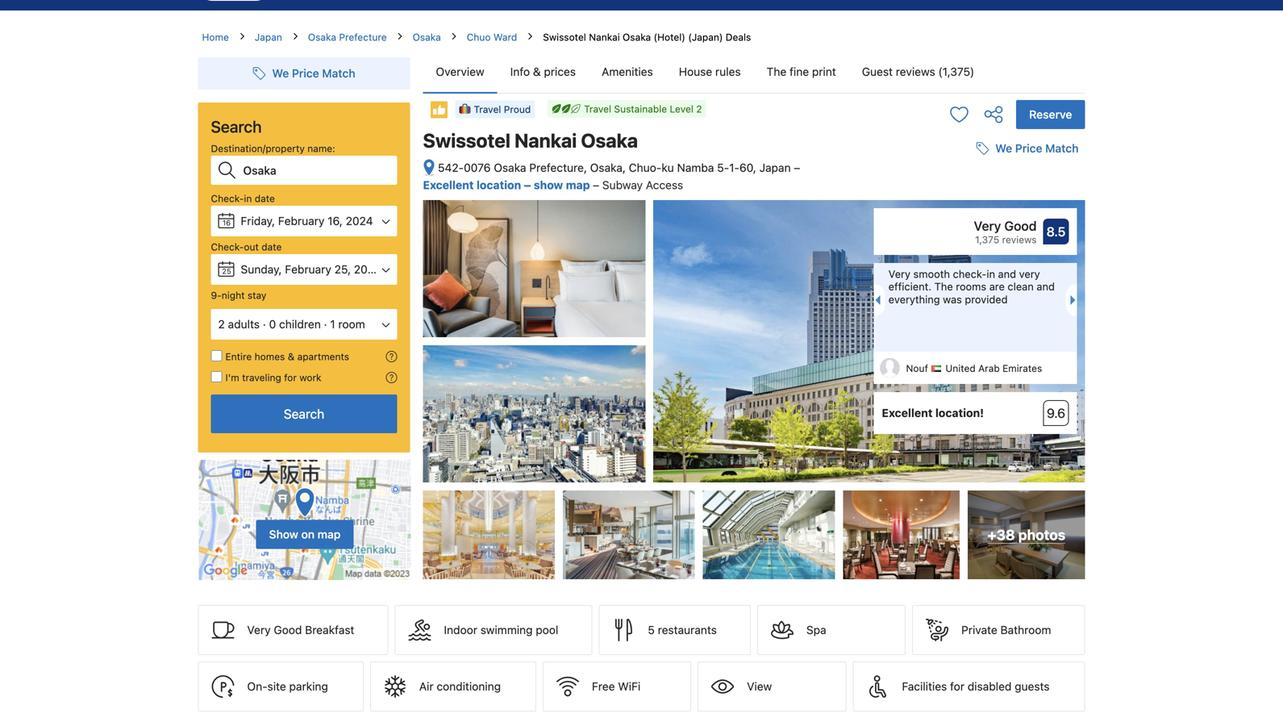 Task type: vqa. For each thing, say whether or not it's contained in the screenshot.
the "Spa"
yes



Task type: describe. For each thing, give the bounding box(es) containing it.
check-
[[953, 268, 987, 280]]

+38
[[988, 527, 1016, 543]]

conditioning
[[437, 680, 501, 693]]

reserve
[[1030, 108, 1073, 121]]

match inside "search" section
[[322, 67, 356, 80]]

0
[[269, 318, 276, 331]]

provided
[[965, 293, 1008, 305]]

swissotel nankai osaka (hotel) (japan) deals
[[543, 31, 752, 43]]

overview
[[436, 65, 485, 78]]

japan inside 542-0076 osaka prefecture, osaka, chuo-ku namba 5-1-60, japan – excellent location – show map – subway access
[[760, 161, 791, 174]]

nouf
[[907, 363, 929, 374]]

entire
[[226, 351, 252, 362]]

home
[[202, 31, 229, 43]]

home link
[[202, 30, 229, 44]]

united arab emirates
[[946, 363, 1043, 374]]

fine
[[790, 65, 809, 78]]

(1,375)
[[939, 65, 975, 78]]

8.5
[[1047, 224, 1066, 239]]

february for 16,
[[278, 214, 325, 228]]

access
[[646, 179, 684, 192]]

are
[[990, 281, 1005, 293]]

check- for out
[[211, 241, 244, 253]]

free wifi
[[592, 680, 641, 693]]

room
[[339, 318, 365, 331]]

very for very smooth check-in and very efficient.  the rooms are clean and everything was provided
[[889, 268, 911, 280]]

good for 1,375
[[1005, 218, 1037, 234]]

emirates
[[1003, 363, 1043, 374]]

excellent inside 542-0076 osaka prefecture, osaka, chuo-ku namba 5-1-60, japan – excellent location – show map – subway access
[[423, 179, 474, 192]]

2 · from the left
[[324, 318, 327, 331]]

1 horizontal spatial 2
[[697, 103, 702, 115]]

2024 for sunday, february 25, 2024
[[354, 263, 381, 276]]

night
[[222, 290, 245, 301]]

wifi
[[618, 680, 641, 693]]

entire homes & apartments
[[226, 351, 349, 362]]

name:
[[308, 143, 335, 154]]

very
[[1020, 268, 1041, 280]]

1 horizontal spatial and
[[1037, 281, 1055, 293]]

view button
[[698, 662, 847, 712]]

we price match inside "search" section
[[272, 67, 356, 80]]

scored 8.5 element
[[1044, 219, 1070, 245]]

guests
[[1015, 680, 1050, 693]]

5
[[648, 623, 655, 637]]

1-
[[730, 161, 740, 174]]

0 horizontal spatial japan
[[255, 31, 282, 43]]

ward
[[494, 31, 517, 43]]

very for very good 1,375 reviews
[[974, 218, 1002, 234]]

1 horizontal spatial match
[[1046, 142, 1079, 155]]

the fine print link
[[754, 51, 850, 93]]

0 horizontal spatial and
[[999, 268, 1017, 280]]

in inside very smooth check-in and very efficient.  the rooms are clean and everything was provided
[[987, 268, 996, 280]]

travel for travel sustainable level 2
[[584, 103, 612, 115]]

stay
[[248, 290, 267, 301]]

very good 1,375 reviews
[[974, 218, 1037, 245]]

1 horizontal spatial &
[[533, 65, 541, 78]]

the fine print
[[767, 65, 837, 78]]

very smooth check-in and very efficient.  the rooms are clean and everything was provided
[[889, 268, 1055, 305]]

we'll show you stays where you can have the entire place to yourself image
[[386, 351, 397, 362]]

1 horizontal spatial –
[[593, 179, 600, 192]]

osaka for 542-0076 osaka prefecture, osaka, chuo-ku namba 5-1-60, japan – excellent location – show map – subway access
[[494, 161, 527, 174]]

swissotel for swissotel nankai osaka
[[423, 129, 511, 152]]

nankai for swissotel nankai osaka
[[515, 129, 577, 152]]

february for 25,
[[285, 263, 332, 276]]

spa
[[807, 623, 827, 637]]

air conditioning
[[419, 680, 501, 693]]

guest reviews (1,375)
[[862, 65, 975, 78]]

1 vertical spatial we price match
[[996, 142, 1079, 155]]

on-
[[247, 680, 268, 693]]

2 inside dropdown button
[[218, 318, 225, 331]]

travel for travel proud
[[474, 104, 501, 115]]

5 restaurants button
[[599, 605, 751, 655]]

adults
[[228, 318, 260, 331]]

rated very good element
[[882, 216, 1037, 236]]

rooms
[[956, 281, 987, 293]]

namba
[[677, 161, 714, 174]]

on-site parking button
[[198, 662, 364, 712]]

25,
[[335, 263, 351, 276]]

location!
[[936, 406, 985, 420]]

osaka up overview
[[413, 31, 441, 43]]

(japan)
[[689, 31, 723, 43]]

map inside "search" section
[[318, 528, 341, 541]]

9-
[[211, 290, 222, 301]]

542-
[[438, 161, 464, 174]]

amenities link
[[589, 51, 666, 93]]

scored 9.6 element
[[1044, 400, 1070, 426]]

9.6
[[1047, 406, 1066, 421]]

osaka,
[[590, 161, 626, 174]]

chuo-
[[629, 161, 662, 174]]

search inside "button"
[[284, 406, 325, 422]]

indoor swimming pool button
[[395, 605, 593, 655]]

air
[[419, 680, 434, 693]]

reserve button
[[1017, 100, 1086, 129]]

map inside 542-0076 osaka prefecture, osaka, chuo-ku namba 5-1-60, japan – excellent location – show map – subway access
[[566, 179, 590, 192]]

0076
[[464, 161, 491, 174]]

5-
[[718, 161, 730, 174]]

reviews inside very good 1,375 reviews
[[1003, 234, 1037, 245]]

sustainable
[[614, 103, 667, 115]]

arab
[[979, 363, 1000, 374]]

price inside "search" section
[[292, 67, 319, 80]]

the inside 'the fine print' link
[[767, 65, 787, 78]]

542-0076 osaka prefecture, osaka, chuo-ku namba 5-1-60, japan – excellent location – show map – subway access
[[423, 161, 801, 192]]

private bathroom
[[962, 623, 1052, 637]]

osaka prefecture
[[308, 31, 387, 43]]

print
[[813, 65, 837, 78]]

sunday, february 25, 2024
[[241, 263, 381, 276]]

Where are you going? field
[[237, 156, 397, 185]]

private bathroom button
[[913, 605, 1086, 655]]

view
[[747, 680, 773, 693]]

rules
[[716, 65, 741, 78]]

prices
[[544, 65, 576, 78]]

work
[[300, 372, 322, 383]]

breakfast
[[305, 623, 355, 637]]

info
[[511, 65, 530, 78]]



Task type: locate. For each thing, give the bounding box(es) containing it.
1 vertical spatial nankai
[[515, 129, 577, 152]]

2 check- from the top
[[211, 241, 244, 253]]

0 vertical spatial &
[[533, 65, 541, 78]]

out
[[244, 241, 259, 253]]

0 horizontal spatial 2
[[218, 318, 225, 331]]

travel sustainable level 2
[[584, 103, 702, 115]]

we for "we price match" dropdown button to the left
[[272, 67, 289, 80]]

efficient.
[[889, 281, 932, 293]]

very inside very smooth check-in and very efficient.  the rooms are clean and everything was provided
[[889, 268, 911, 280]]

good inside button
[[274, 623, 302, 637]]

osaka for swissotel nankai osaka
[[581, 129, 638, 152]]

next image
[[1071, 295, 1081, 305]]

–
[[794, 161, 801, 174], [524, 179, 531, 192], [593, 179, 600, 192]]

good left breakfast
[[274, 623, 302, 637]]

search button
[[211, 395, 397, 433]]

indoor
[[444, 623, 478, 637]]

nankai for swissotel nankai osaka (hotel) (japan) deals
[[589, 31, 620, 43]]

1 vertical spatial for
[[951, 680, 965, 693]]

osaka left prefecture
[[308, 31, 336, 43]]

0 vertical spatial the
[[767, 65, 787, 78]]

0 vertical spatial map
[[566, 179, 590, 192]]

amenities
[[602, 65, 653, 78]]

0 vertical spatial we
[[272, 67, 289, 80]]

site
[[268, 680, 286, 693]]

and
[[999, 268, 1017, 280], [1037, 281, 1055, 293]]

ku
[[662, 161, 674, 174]]

the inside very smooth check-in and very efficient.  the rooms are clean and everything was provided
[[935, 281, 954, 293]]

osaka prefecture link
[[308, 30, 387, 44]]

1 horizontal spatial travel
[[584, 103, 612, 115]]

1 vertical spatial search
[[284, 406, 325, 422]]

parking
[[289, 680, 328, 693]]

· left 0
[[263, 318, 266, 331]]

· left 1
[[324, 318, 327, 331]]

1 vertical spatial we
[[996, 142, 1013, 155]]

0 vertical spatial in
[[244, 193, 252, 204]]

1 horizontal spatial for
[[951, 680, 965, 693]]

1 vertical spatial we price match button
[[970, 134, 1086, 163]]

& right info
[[533, 65, 541, 78]]

0 horizontal spatial we
[[272, 67, 289, 80]]

date up friday, on the left top of the page
[[255, 193, 275, 204]]

0 horizontal spatial reviews
[[896, 65, 936, 78]]

1 vertical spatial price
[[1016, 142, 1043, 155]]

we price match down osaka prefecture link
[[272, 67, 356, 80]]

0 horizontal spatial price
[[292, 67, 319, 80]]

map down prefecture,
[[566, 179, 590, 192]]

swimming
[[481, 623, 533, 637]]

1 horizontal spatial price
[[1016, 142, 1043, 155]]

for inside button
[[951, 680, 965, 693]]

osaka left (hotel)
[[623, 31, 651, 43]]

0 horizontal spatial ·
[[263, 318, 266, 331]]

0 horizontal spatial good
[[274, 623, 302, 637]]

date for check-in date
[[255, 193, 275, 204]]

0 horizontal spatial –
[[524, 179, 531, 192]]

if you select this option, we'll show you popular business travel features like breakfast, wifi and free parking. image
[[386, 372, 397, 383]]

match down reserve 'button'
[[1046, 142, 1079, 155]]

0 horizontal spatial map
[[318, 528, 341, 541]]

we'll show you stays where you can have the entire place to yourself image
[[386, 351, 397, 362]]

february left 25,
[[285, 263, 332, 276]]

0 horizontal spatial in
[[244, 193, 252, 204]]

children
[[279, 318, 321, 331]]

0 horizontal spatial nankai
[[515, 129, 577, 152]]

1 · from the left
[[263, 318, 266, 331]]

we price match button down reserve 'button'
[[970, 134, 1086, 163]]

1 vertical spatial 2024
[[354, 263, 381, 276]]

previous image
[[871, 295, 881, 305]]

1 horizontal spatial we price match button
[[970, 134, 1086, 163]]

very up 1,375
[[974, 218, 1002, 234]]

date for check-out date
[[262, 241, 282, 253]]

in up friday, on the left top of the page
[[244, 193, 252, 204]]

1 vertical spatial &
[[288, 351, 295, 362]]

chuo ward
[[467, 31, 517, 43]]

2024 right 16,
[[346, 214, 373, 228]]

– right '60,'
[[794, 161, 801, 174]]

destination/property
[[211, 143, 305, 154]]

1 horizontal spatial ·
[[324, 318, 327, 331]]

japan link
[[255, 30, 282, 44]]

in inside "search" section
[[244, 193, 252, 204]]

overview link
[[423, 51, 498, 93]]

show
[[269, 528, 298, 541]]

friday,
[[241, 214, 275, 228]]

1 horizontal spatial the
[[935, 281, 954, 293]]

reviews
[[896, 65, 936, 78], [1003, 234, 1037, 245]]

we price match down reserve 'button'
[[996, 142, 1079, 155]]

on-site parking
[[247, 680, 328, 693]]

we inside "search" section
[[272, 67, 289, 80]]

reviews right guest
[[896, 65, 936, 78]]

0 horizontal spatial for
[[284, 372, 297, 383]]

1 vertical spatial check-
[[211, 241, 244, 253]]

free
[[592, 680, 615, 693]]

0 horizontal spatial excellent
[[423, 179, 474, 192]]

2
[[697, 103, 702, 115], [218, 318, 225, 331]]

very inside button
[[247, 623, 271, 637]]

i'm
[[226, 372, 239, 383]]

2024 for friday, february 16, 2024
[[346, 214, 373, 228]]

very good breakfast
[[247, 623, 355, 637]]

excellent location!
[[882, 406, 985, 420]]

homes
[[255, 351, 285, 362]]

0 vertical spatial swissotel
[[543, 31, 587, 43]]

for left disabled
[[951, 680, 965, 693]]

osaka up excellent location – show map button
[[494, 161, 527, 174]]

1 vertical spatial the
[[935, 281, 954, 293]]

·
[[263, 318, 266, 331], [324, 318, 327, 331]]

1 horizontal spatial in
[[987, 268, 996, 280]]

we price match button
[[246, 59, 362, 88], [970, 134, 1086, 163]]

the up was
[[935, 281, 954, 293]]

& right homes at the left of page
[[288, 351, 295, 362]]

60,
[[740, 161, 757, 174]]

1 horizontal spatial good
[[1005, 218, 1037, 234]]

japan right home on the left top
[[255, 31, 282, 43]]

0 horizontal spatial we price match button
[[246, 59, 362, 88]]

good inside very good 1,375 reviews
[[1005, 218, 1037, 234]]

check- for in
[[211, 193, 244, 204]]

excellent down 542-
[[423, 179, 474, 192]]

good left 8.5
[[1005, 218, 1037, 234]]

1 horizontal spatial map
[[566, 179, 590, 192]]

1 vertical spatial 2
[[218, 318, 225, 331]]

0 vertical spatial nankai
[[589, 31, 620, 43]]

we price match button down japan link
[[246, 59, 362, 88]]

1 vertical spatial excellent
[[882, 406, 933, 420]]

map right on
[[318, 528, 341, 541]]

click to open map view image
[[423, 159, 435, 177]]

good
[[1005, 218, 1037, 234], [274, 623, 302, 637]]

valign  initial image
[[430, 100, 449, 119]]

25
[[222, 267, 231, 276]]

and down very
[[1037, 281, 1055, 293]]

1 vertical spatial very
[[889, 268, 911, 280]]

very up on-
[[247, 623, 271, 637]]

air conditioning button
[[370, 662, 537, 712]]

spa button
[[758, 605, 906, 655]]

2 travel from the left
[[474, 104, 501, 115]]

0 horizontal spatial match
[[322, 67, 356, 80]]

0 vertical spatial 2024
[[346, 214, 373, 228]]

if you select this option, we'll show you popular business travel features like breakfast, wifi and free parking. image
[[386, 372, 397, 383]]

and up are
[[999, 268, 1017, 280]]

osaka up osaka,
[[581, 129, 638, 152]]

house rules
[[679, 65, 741, 78]]

chuo ward link
[[467, 30, 517, 44]]

nankai up 'amenities'
[[589, 31, 620, 43]]

2 vertical spatial very
[[247, 623, 271, 637]]

1 vertical spatial good
[[274, 623, 302, 637]]

date right out
[[262, 241, 282, 253]]

1 horizontal spatial excellent
[[882, 406, 933, 420]]

0 vertical spatial search
[[211, 117, 262, 136]]

1 vertical spatial swissotel
[[423, 129, 511, 152]]

on
[[301, 528, 315, 541]]

0 vertical spatial we price match
[[272, 67, 356, 80]]

february left 16,
[[278, 214, 325, 228]]

in up are
[[987, 268, 996, 280]]

1 travel from the left
[[584, 103, 612, 115]]

very up efficient.
[[889, 268, 911, 280]]

1 vertical spatial map
[[318, 528, 341, 541]]

1 check- from the top
[[211, 193, 244, 204]]

travel proud
[[474, 104, 531, 115]]

9-night stay
[[211, 290, 267, 301]]

2 right level
[[697, 103, 702, 115]]

1 horizontal spatial very
[[889, 268, 911, 280]]

everything
[[889, 293, 941, 305]]

2 horizontal spatial –
[[794, 161, 801, 174]]

prefecture
[[339, 31, 387, 43]]

0 horizontal spatial &
[[288, 351, 295, 362]]

the left fine
[[767, 65, 787, 78]]

1 vertical spatial japan
[[760, 161, 791, 174]]

good for breakfast
[[274, 623, 302, 637]]

0 horizontal spatial we price match
[[272, 67, 356, 80]]

0 vertical spatial february
[[278, 214, 325, 228]]

reviews right 1,375
[[1003, 234, 1037, 245]]

for inside "search" section
[[284, 372, 297, 383]]

match down osaka prefecture link
[[322, 67, 356, 80]]

0 horizontal spatial travel
[[474, 104, 501, 115]]

apartments
[[297, 351, 349, 362]]

osaka link
[[413, 30, 441, 44]]

2024 right 25,
[[354, 263, 381, 276]]

– left show
[[524, 179, 531, 192]]

0 vertical spatial check-
[[211, 193, 244, 204]]

check- down 16
[[211, 241, 244, 253]]

show on map
[[269, 528, 341, 541]]

&
[[533, 65, 541, 78], [288, 351, 295, 362]]

swissotel for swissotel nankai osaka (hotel) (japan) deals
[[543, 31, 587, 43]]

0 horizontal spatial search
[[211, 117, 262, 136]]

map
[[566, 179, 590, 192], [318, 528, 341, 541]]

prefecture,
[[530, 161, 587, 174]]

match
[[322, 67, 356, 80], [1046, 142, 1079, 155]]

excellent location – show map button
[[423, 179, 593, 192]]

2 horizontal spatial very
[[974, 218, 1002, 234]]

swissotel up 0076
[[423, 129, 511, 152]]

swissotel up prices
[[543, 31, 587, 43]]

0 vertical spatial reviews
[[896, 65, 936, 78]]

swissotel nankai osaka
[[423, 129, 638, 152]]

guest reviews (1,375) link
[[850, 51, 988, 93]]

price down reserve 'button'
[[1016, 142, 1043, 155]]

0 horizontal spatial very
[[247, 623, 271, 637]]

search section
[[192, 44, 417, 581]]

travel left sustainable
[[584, 103, 612, 115]]

0 horizontal spatial the
[[767, 65, 787, 78]]

destination/property name:
[[211, 143, 335, 154]]

16
[[223, 219, 231, 227]]

1 vertical spatial match
[[1046, 142, 1079, 155]]

0 vertical spatial price
[[292, 67, 319, 80]]

show
[[534, 179, 563, 192]]

1 vertical spatial in
[[987, 268, 996, 280]]

1 horizontal spatial swissotel
[[543, 31, 587, 43]]

1 horizontal spatial we
[[996, 142, 1013, 155]]

february
[[278, 214, 325, 228], [285, 263, 332, 276]]

1 vertical spatial date
[[262, 241, 282, 253]]

very for very good breakfast
[[247, 623, 271, 637]]

1 horizontal spatial we price match
[[996, 142, 1079, 155]]

subway
[[603, 179, 643, 192]]

very inside very good 1,375 reviews
[[974, 218, 1002, 234]]

search up destination/property at the top left of page
[[211, 117, 262, 136]]

0 vertical spatial japan
[[255, 31, 282, 43]]

16,
[[328, 214, 343, 228]]

0 vertical spatial excellent
[[423, 179, 474, 192]]

+38 photos
[[988, 527, 1066, 543]]

2 left adults
[[218, 318, 225, 331]]

indoor swimming pool
[[444, 623, 559, 637]]

clean
[[1008, 281, 1034, 293]]

1 horizontal spatial japan
[[760, 161, 791, 174]]

show on map button
[[198, 459, 412, 581], [256, 520, 354, 549]]

check-
[[211, 193, 244, 204], [211, 241, 244, 253]]

travel left proud
[[474, 104, 501, 115]]

1 horizontal spatial nankai
[[589, 31, 620, 43]]

pool
[[536, 623, 559, 637]]

– down osaka,
[[593, 179, 600, 192]]

bathroom
[[1001, 623, 1052, 637]]

1 vertical spatial february
[[285, 263, 332, 276]]

sunday,
[[241, 263, 282, 276]]

check-in date
[[211, 193, 275, 204]]

osaka for swissotel nankai osaka (hotel) (japan) deals
[[623, 31, 651, 43]]

for left work
[[284, 372, 297, 383]]

osaka inside 542-0076 osaka prefecture, osaka, chuo-ku namba 5-1-60, japan – excellent location – show map – subway access
[[494, 161, 527, 174]]

2 adults · 0 children · 1 room button
[[211, 309, 397, 340]]

0 vertical spatial match
[[322, 67, 356, 80]]

0 vertical spatial 2
[[697, 103, 702, 115]]

0 vertical spatial good
[[1005, 218, 1037, 234]]

& inside "search" section
[[288, 351, 295, 362]]

0 vertical spatial date
[[255, 193, 275, 204]]

1 horizontal spatial search
[[284, 406, 325, 422]]

very good breakfast button
[[198, 605, 389, 655]]

0 vertical spatial very
[[974, 218, 1002, 234]]

house rules link
[[666, 51, 754, 93]]

0 horizontal spatial swissotel
[[423, 129, 511, 152]]

0 vertical spatial for
[[284, 372, 297, 383]]

we for rightmost "we price match" dropdown button
[[996, 142, 1013, 155]]

excellent down nouf
[[882, 406, 933, 420]]

check- up 16
[[211, 193, 244, 204]]

0 vertical spatial we price match button
[[246, 59, 362, 88]]

japan right '60,'
[[760, 161, 791, 174]]

search down work
[[284, 406, 325, 422]]

chuo
[[467, 31, 491, 43]]

price down osaka prefecture in the top left of the page
[[292, 67, 319, 80]]

nankai up prefecture,
[[515, 129, 577, 152]]

1 horizontal spatial reviews
[[1003, 234, 1037, 245]]

facilities for disabled guests
[[902, 680, 1050, 693]]

friday, february 16, 2024
[[241, 214, 373, 228]]

1,375
[[976, 234, 1000, 245]]

1 vertical spatial reviews
[[1003, 234, 1037, 245]]



